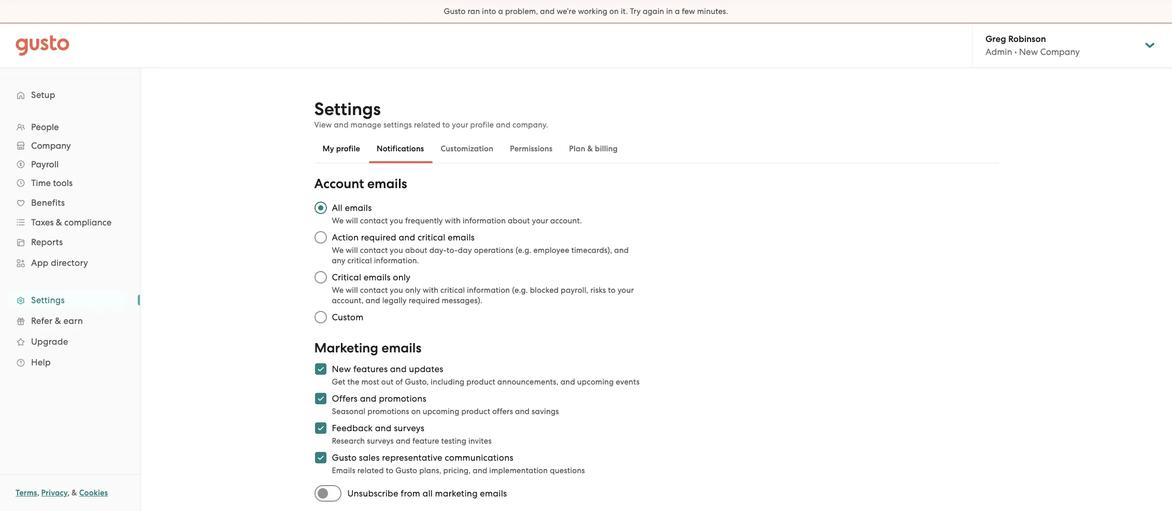 Task type: vqa. For each thing, say whether or not it's contained in the screenshot.
to in the 'Settings View and manage settings related to your profile and company.'
yes



Task type: describe. For each thing, give the bounding box(es) containing it.
marketing
[[435, 488, 478, 499]]

in
[[666, 7, 673, 16]]

action
[[332, 232, 359, 243]]

to inside we will contact you only with critical information (e.g. blocked payroll, risks to your account, and legally required messages).
[[608, 286, 616, 295]]

All emails radio
[[309, 196, 332, 219]]

view
[[314, 120, 332, 130]]

with for all emails
[[445, 216, 461, 225]]

your inside settings view and manage settings related to your profile and company.
[[452, 120, 468, 130]]

research
[[332, 436, 365, 446]]

Action required and critical emails radio
[[309, 226, 332, 249]]

feedback
[[332, 423, 373, 433]]

of
[[396, 377, 403, 387]]

contact for critical
[[360, 286, 388, 295]]

2 a from the left
[[675, 7, 680, 16]]

time tools button
[[10, 174, 130, 192]]

payroll
[[31, 159, 59, 170]]

all
[[332, 203, 343, 213]]

help
[[31, 357, 51, 368]]

gusto sales representative communications
[[332, 453, 514, 463]]

0 vertical spatial information
[[463, 216, 506, 225]]

testing
[[441, 436, 467, 446]]

communications
[[445, 453, 514, 463]]

gusto ran into a problem, and we're working on it. try again in a few minutes.
[[444, 7, 729, 16]]

& for compliance
[[56, 217, 62, 228]]

it.
[[621, 7, 628, 16]]

frequently
[[405, 216, 443, 225]]

terms link
[[16, 488, 37, 498]]

1 vertical spatial your
[[532, 216, 548, 225]]

people
[[31, 122, 59, 132]]

any
[[332, 256, 346, 265]]

representative
[[382, 453, 443, 463]]

emails down implementation
[[480, 488, 507, 499]]

Critical emails only radio
[[309, 266, 332, 289]]

and left the company.
[[496, 120, 511, 130]]

plans,
[[419, 466, 442, 475]]

0 horizontal spatial on
[[411, 407, 421, 416]]

working
[[578, 7, 608, 16]]

reports link
[[10, 233, 130, 251]]

we for all
[[332, 216, 344, 225]]

payroll button
[[10, 155, 130, 174]]

settings for settings
[[31, 295, 65, 305]]

(e.g. inside we will contact you about day-to-day operations (e.g. employee timecards), and any critical information.
[[516, 246, 532, 255]]

0 vertical spatial critical
[[418, 232, 446, 243]]

Gusto sales representative communications checkbox
[[309, 446, 332, 469]]

unsubscribe
[[348, 488, 399, 499]]

and down offers and promotions
[[375, 423, 392, 433]]

0 vertical spatial promotions
[[379, 393, 427, 404]]

risks
[[591, 286, 606, 295]]

you for only
[[390, 286, 403, 295]]

and up of
[[390, 364, 407, 374]]

0 horizontal spatial required
[[361, 232, 397, 243]]

reports
[[31, 237, 63, 247]]

benefits link
[[10, 193, 130, 212]]

manage
[[351, 120, 382, 130]]

0 vertical spatial only
[[393, 272, 411, 283]]

privacy
[[41, 488, 67, 498]]

few
[[682, 7, 695, 16]]

people button
[[10, 118, 130, 136]]

feature
[[413, 436, 439, 446]]

& left "cookies"
[[72, 488, 77, 498]]

will for critical
[[346, 286, 358, 295]]

critical inside we will contact you about day-to-day operations (e.g. employee timecards), and any critical information.
[[348, 256, 372, 265]]

seasonal promotions on upcoming product offers and savings
[[332, 407, 559, 416]]

benefits
[[31, 198, 65, 208]]

earn
[[63, 316, 83, 326]]

emails for all emails
[[345, 203, 372, 213]]

profile inside settings view and manage settings related to your profile and company.
[[470, 120, 494, 130]]

company inside the 'greg robinson admin • new company'
[[1041, 47, 1080, 57]]

get the most out of gusto, including product announcements, and upcoming events
[[332, 377, 640, 387]]

required inside we will contact you only with critical information (e.g. blocked payroll, risks to your account, and legally required messages).
[[409, 296, 440, 305]]

admin
[[986, 47, 1013, 57]]

my profile button
[[314, 136, 369, 161]]

marketing emails
[[314, 340, 422, 356]]

problem,
[[505, 7, 538, 16]]

permissions button
[[502, 136, 561, 161]]

0 vertical spatial upcoming
[[577, 377, 614, 387]]

gusto,
[[405, 377, 429, 387]]

1 vertical spatial product
[[462, 407, 490, 416]]

implementation
[[490, 466, 548, 475]]

settings tabs tab list
[[314, 134, 999, 163]]

features
[[353, 364, 388, 374]]

employee
[[534, 246, 570, 255]]

day
[[458, 246, 472, 255]]

greg robinson admin • new company
[[986, 34, 1080, 57]]

contact for all
[[360, 216, 388, 225]]

billing
[[595, 144, 618, 153]]

blocked
[[530, 286, 559, 295]]

ran
[[468, 7, 480, 16]]

privacy link
[[41, 488, 67, 498]]

company inside dropdown button
[[31, 140, 71, 151]]

updates
[[409, 364, 444, 374]]

2 vertical spatial to
[[386, 466, 394, 475]]

questions
[[550, 466, 585, 475]]

action required and critical emails
[[332, 232, 475, 243]]

taxes & compliance
[[31, 217, 112, 228]]

2 , from the left
[[67, 488, 70, 498]]

refer & earn link
[[10, 312, 130, 330]]

0 vertical spatial product
[[467, 377, 496, 387]]

cookies
[[79, 488, 108, 498]]

most
[[362, 377, 379, 387]]

& for billing
[[588, 144, 593, 153]]

and down most
[[360, 393, 377, 404]]

time tools
[[31, 178, 73, 188]]

settings view and manage settings related to your profile and company.
[[314, 98, 548, 130]]

announcements,
[[498, 377, 559, 387]]

with for critical emails only
[[423, 286, 439, 295]]

we for critical
[[332, 286, 344, 295]]

and inside we will contact you about day-to-day operations (e.g. employee timecards), and any critical information.
[[614, 246, 629, 255]]

1 vertical spatial surveys
[[367, 436, 394, 446]]

timecards),
[[572, 246, 612, 255]]

0 vertical spatial surveys
[[394, 423, 425, 433]]

day-
[[430, 246, 447, 255]]

terms , privacy , & cookies
[[16, 488, 108, 498]]

and inside we will contact you only with critical information (e.g. blocked payroll, risks to your account, and legally required messages).
[[366, 296, 380, 305]]

will for action
[[346, 246, 358, 255]]

plan & billing button
[[561, 136, 626, 161]]

messages).
[[442, 296, 483, 305]]

robinson
[[1009, 34, 1046, 45]]

refer
[[31, 316, 53, 326]]



Task type: locate. For each thing, give the bounding box(es) containing it.
1 vertical spatial about
[[405, 246, 428, 255]]

emails down notifications "button"
[[367, 176, 407, 192]]

1 vertical spatial will
[[346, 246, 358, 255]]

1 vertical spatial settings
[[31, 295, 65, 305]]

related inside settings view and manage settings related to your profile and company.
[[414, 120, 441, 130]]

information up operations
[[463, 216, 506, 225]]

to up customization button
[[443, 120, 450, 130]]

emails for account emails
[[367, 176, 407, 192]]

emails down information.
[[364, 272, 391, 283]]

will down action
[[346, 246, 358, 255]]

surveys down feedback and surveys
[[367, 436, 394, 446]]

to down "representative"
[[386, 466, 394, 475]]

Offers and promotions checkbox
[[309, 387, 332, 410]]

1 vertical spatial information
[[467, 286, 510, 295]]

profile inside button
[[336, 144, 360, 153]]

1 contact from the top
[[360, 216, 388, 225]]

0 horizontal spatial upcoming
[[423, 407, 460, 416]]

1 horizontal spatial related
[[414, 120, 441, 130]]

2 vertical spatial we
[[332, 286, 344, 295]]

the
[[348, 377, 360, 387]]

new down robinson
[[1020, 47, 1038, 57]]

emails right all
[[345, 203, 372, 213]]

will for all
[[346, 216, 358, 225]]

only inside we will contact you only with critical information (e.g. blocked payroll, risks to your account, and legally required messages).
[[405, 286, 421, 295]]

critical up messages).
[[441, 286, 465, 295]]

0 horizontal spatial with
[[423, 286, 439, 295]]

0 vertical spatial your
[[452, 120, 468, 130]]

promotions
[[379, 393, 427, 404], [368, 407, 409, 416]]

0 horizontal spatial your
[[452, 120, 468, 130]]

0 vertical spatial settings
[[314, 98, 381, 120]]

upcoming left events at the bottom
[[577, 377, 614, 387]]

offers
[[492, 407, 513, 416]]

we up account,
[[332, 286, 344, 295]]

emails up day
[[448, 232, 475, 243]]

custom
[[332, 312, 364, 322]]

1 vertical spatial we
[[332, 246, 344, 255]]

0 vertical spatial profile
[[470, 120, 494, 130]]

2 contact from the top
[[360, 246, 388, 255]]

& right taxes
[[56, 217, 62, 228]]

1 horizontal spatial required
[[409, 296, 440, 305]]

legally
[[382, 296, 407, 305]]

contact up information.
[[360, 246, 388, 255]]

1 horizontal spatial upcoming
[[577, 377, 614, 387]]

1 vertical spatial profile
[[336, 144, 360, 153]]

we up any
[[332, 246, 344, 255]]

and right view
[[334, 120, 349, 130]]

we down all
[[332, 216, 344, 225]]

0 horizontal spatial company
[[31, 140, 71, 151]]

& right plan
[[588, 144, 593, 153]]

1 you from the top
[[390, 216, 403, 225]]

0 horizontal spatial settings
[[31, 295, 65, 305]]

0 horizontal spatial new
[[332, 364, 351, 374]]

you up the legally
[[390, 286, 403, 295]]

and right announcements,
[[561, 377, 575, 387]]

compliance
[[64, 217, 112, 228]]

information.
[[374, 256, 419, 265]]

upcoming
[[577, 377, 614, 387], [423, 407, 460, 416]]

0 vertical spatial (e.g.
[[516, 246, 532, 255]]

0 vertical spatial new
[[1020, 47, 1038, 57]]

we will contact you only with critical information (e.g. blocked payroll, risks to your account, and legally required messages).
[[332, 286, 634, 305]]

we inside we will contact you only with critical information (e.g. blocked payroll, risks to your account, and legally required messages).
[[332, 286, 344, 295]]

setup
[[31, 90, 55, 100]]

pricing,
[[444, 466, 471, 475]]

0 horizontal spatial profile
[[336, 144, 360, 153]]

account
[[314, 176, 364, 192]]

to inside settings view and manage settings related to your profile and company.
[[443, 120, 450, 130]]

, left "cookies"
[[67, 488, 70, 498]]

& inside taxes & compliance dropdown button
[[56, 217, 62, 228]]

related down sales
[[358, 466, 384, 475]]

product left offers
[[462, 407, 490, 416]]

company down people
[[31, 140, 71, 151]]

greg
[[986, 34, 1007, 45]]

profile right the my
[[336, 144, 360, 153]]

1 horizontal spatial a
[[675, 7, 680, 16]]

promotions down offers and promotions
[[368, 407, 409, 416]]

0 horizontal spatial a
[[498, 7, 503, 16]]

plan
[[569, 144, 586, 153]]

and down communications
[[473, 466, 488, 475]]

terms
[[16, 488, 37, 498]]

2 horizontal spatial your
[[618, 286, 634, 295]]

(e.g. inside we will contact you only with critical information (e.g. blocked payroll, risks to your account, and legally required messages).
[[512, 286, 528, 295]]

(e.g.
[[516, 246, 532, 255], [512, 286, 528, 295]]

2 vertical spatial you
[[390, 286, 403, 295]]

gusto down "representative"
[[396, 466, 417, 475]]

time
[[31, 178, 51, 188]]

into
[[482, 7, 496, 16]]

emails for marketing emails
[[382, 340, 422, 356]]

emails
[[332, 466, 356, 475]]

a right in
[[675, 7, 680, 16]]

•
[[1015, 47, 1017, 57]]

required right the legally
[[409, 296, 440, 305]]

gusto left the ran
[[444, 7, 466, 16]]

1 we from the top
[[332, 216, 344, 225]]

& left earn
[[55, 316, 61, 326]]

account,
[[332, 296, 364, 305]]

try
[[630, 7, 641, 16]]

information inside we will contact you only with critical information (e.g. blocked payroll, risks to your account, and legally required messages).
[[467, 286, 510, 295]]

2 horizontal spatial to
[[608, 286, 616, 295]]

will inside we will contact you about day-to-day operations (e.g. employee timecards), and any critical information.
[[346, 246, 358, 255]]

1 vertical spatial new
[[332, 364, 351, 374]]

minutes.
[[697, 7, 729, 16]]

you for and
[[390, 246, 403, 255]]

and left the legally
[[366, 296, 380, 305]]

operations
[[474, 246, 514, 255]]

home image
[[16, 35, 69, 56]]

, left privacy link
[[37, 488, 39, 498]]

notifications
[[377, 144, 424, 153]]

0 horizontal spatial to
[[386, 466, 394, 475]]

list containing people
[[0, 118, 140, 373]]

2 we from the top
[[332, 246, 344, 255]]

0 vertical spatial will
[[346, 216, 358, 225]]

profile up customization button
[[470, 120, 494, 130]]

we inside we will contact you about day-to-day operations (e.g. employee timecards), and any critical information.
[[332, 246, 344, 255]]

settings up refer
[[31, 295, 65, 305]]

settings inside 'settings' 'link'
[[31, 295, 65, 305]]

1 vertical spatial company
[[31, 140, 71, 151]]

0 horizontal spatial about
[[405, 246, 428, 255]]

0 vertical spatial related
[[414, 120, 441, 130]]

all emails
[[332, 203, 372, 213]]

notifications button
[[369, 136, 433, 161]]

1 horizontal spatial with
[[445, 216, 461, 225]]

emails
[[367, 176, 407, 192], [345, 203, 372, 213], [448, 232, 475, 243], [364, 272, 391, 283], [382, 340, 422, 356], [480, 488, 507, 499]]

customization
[[441, 144, 494, 153]]

with right frequently
[[445, 216, 461, 225]]

Custom radio
[[309, 306, 332, 329]]

1 vertical spatial critical
[[348, 256, 372, 265]]

offers and promotions
[[332, 393, 427, 404]]

0 vertical spatial you
[[390, 216, 403, 225]]

new inside the 'greg robinson admin • new company'
[[1020, 47, 1038, 57]]

and down frequently
[[399, 232, 415, 243]]

Feedback and surveys checkbox
[[309, 417, 332, 440]]

invites
[[469, 436, 492, 446]]

1 vertical spatial only
[[405, 286, 421, 295]]

with
[[445, 216, 461, 225], [423, 286, 439, 295]]

with down day-
[[423, 286, 439, 295]]

only up the legally
[[405, 286, 421, 295]]

1 a from the left
[[498, 7, 503, 16]]

gusto navigation element
[[0, 68, 140, 389]]

1 vertical spatial you
[[390, 246, 403, 255]]

and right offers
[[515, 407, 530, 416]]

0 vertical spatial on
[[610, 7, 619, 16]]

only down information.
[[393, 272, 411, 283]]

2 will from the top
[[346, 246, 358, 255]]

1 horizontal spatial on
[[610, 7, 619, 16]]

plan & billing
[[569, 144, 618, 153]]

list
[[0, 118, 140, 373]]

contact inside we will contact you about day-to-day operations (e.g. employee timecards), and any critical information.
[[360, 246, 388, 255]]

you inside we will contact you about day-to-day operations (e.g. employee timecards), and any critical information.
[[390, 246, 403, 255]]

0 horizontal spatial gusto
[[332, 453, 357, 463]]

account emails
[[314, 176, 407, 192]]

company down robinson
[[1041, 47, 1080, 57]]

taxes
[[31, 217, 54, 228]]

1 horizontal spatial company
[[1041, 47, 1080, 57]]

1 horizontal spatial settings
[[314, 98, 381, 120]]

1 vertical spatial required
[[409, 296, 440, 305]]

we for action
[[332, 246, 344, 255]]

promotions down of
[[379, 393, 427, 404]]

1 , from the left
[[37, 488, 39, 498]]

product right including
[[467, 377, 496, 387]]

about down action required and critical emails
[[405, 246, 428, 255]]

0 horizontal spatial related
[[358, 466, 384, 475]]

0 vertical spatial contact
[[360, 216, 388, 225]]

New features and updates checkbox
[[309, 358, 332, 380]]

0 vertical spatial about
[[508, 216, 530, 225]]

new up the get
[[332, 364, 351, 374]]

1 horizontal spatial gusto
[[396, 466, 417, 475]]

your right risks
[[618, 286, 634, 295]]

payroll,
[[561, 286, 589, 295]]

required up information.
[[361, 232, 397, 243]]

information up messages).
[[467, 286, 510, 295]]

gusto for gusto ran into a problem, and we're working on it. try again in a few minutes.
[[444, 7, 466, 16]]

gusto up emails
[[332, 453, 357, 463]]

product
[[467, 377, 496, 387], [462, 407, 490, 416]]

we will contact you about day-to-day operations (e.g. employee timecards), and any critical information.
[[332, 246, 629, 265]]

upgrade
[[31, 336, 68, 347]]

including
[[431, 377, 465, 387]]

1 horizontal spatial to
[[443, 120, 450, 130]]

critical
[[332, 272, 361, 283]]

will down all emails
[[346, 216, 358, 225]]

1 vertical spatial contact
[[360, 246, 388, 255]]

3 we from the top
[[332, 286, 344, 295]]

emails for critical emails only
[[364, 272, 391, 283]]

settings up manage
[[314, 98, 381, 120]]

2 vertical spatial will
[[346, 286, 358, 295]]

about
[[508, 216, 530, 225], [405, 246, 428, 255]]

1 vertical spatial related
[[358, 466, 384, 475]]

2 vertical spatial gusto
[[396, 466, 417, 475]]

0 vertical spatial required
[[361, 232, 397, 243]]

to right risks
[[608, 286, 616, 295]]

emails up new features and updates
[[382, 340, 422, 356]]

1 vertical spatial promotions
[[368, 407, 409, 416]]

1 vertical spatial to
[[608, 286, 616, 295]]

your left account.
[[532, 216, 548, 225]]

2 vertical spatial contact
[[360, 286, 388, 295]]

surveys up research surveys and feature testing invites
[[394, 423, 425, 433]]

critical up day-
[[418, 232, 446, 243]]

about inside we will contact you about day-to-day operations (e.g. employee timecards), and any critical information.
[[405, 246, 428, 255]]

(e.g. left the blocked
[[512, 286, 528, 295]]

feedback and surveys
[[332, 423, 425, 433]]

app directory link
[[10, 253, 130, 272]]

new features and updates
[[332, 364, 444, 374]]

upgrade link
[[10, 332, 130, 351]]

settings inside settings view and manage settings related to your profile and company.
[[314, 98, 381, 120]]

taxes & compliance button
[[10, 213, 130, 232]]

0 vertical spatial to
[[443, 120, 450, 130]]

2 vertical spatial critical
[[441, 286, 465, 295]]

1 vertical spatial with
[[423, 286, 439, 295]]

offers
[[332, 393, 358, 404]]

and right timecards),
[[614, 246, 629, 255]]

& inside refer & earn link
[[55, 316, 61, 326]]

about up operations
[[508, 216, 530, 225]]

setup link
[[10, 86, 130, 104]]

critical inside we will contact you only with critical information (e.g. blocked payroll, risks to your account, and legally required messages).
[[441, 286, 465, 295]]

2 you from the top
[[390, 246, 403, 255]]

to-
[[447, 246, 458, 255]]

and left we're
[[540, 7, 555, 16]]

settings for settings view and manage settings related to your profile and company.
[[314, 98, 381, 120]]

your up customization
[[452, 120, 468, 130]]

0 vertical spatial we
[[332, 216, 344, 225]]

critical up critical emails only
[[348, 256, 372, 265]]

0 vertical spatial company
[[1041, 47, 1080, 57]]

a right the into
[[498, 7, 503, 16]]

settings
[[384, 120, 412, 130]]

app
[[31, 258, 48, 268]]

on down gusto,
[[411, 407, 421, 416]]

contact
[[360, 216, 388, 225], [360, 246, 388, 255], [360, 286, 388, 295]]

with inside we will contact you only with critical information (e.g. blocked payroll, risks to your account, and legally required messages).
[[423, 286, 439, 295]]

contact down all emails
[[360, 216, 388, 225]]

profile
[[470, 120, 494, 130], [336, 144, 360, 153]]

contact for action
[[360, 246, 388, 255]]

out
[[381, 377, 394, 387]]

related right settings at the left top of page
[[414, 120, 441, 130]]

you up action required and critical emails
[[390, 216, 403, 225]]

tools
[[53, 178, 73, 188]]

we
[[332, 216, 344, 225], [332, 246, 344, 255], [332, 286, 344, 295]]

we will contact you frequently with information about your account.
[[332, 216, 582, 225]]

research surveys and feature testing invites
[[332, 436, 492, 446]]

1 vertical spatial gusto
[[332, 453, 357, 463]]

permissions
[[510, 144, 553, 153]]

2 vertical spatial your
[[618, 286, 634, 295]]

and up "representative"
[[396, 436, 411, 446]]

1 vertical spatial (e.g.
[[512, 286, 528, 295]]

sales
[[359, 453, 380, 463]]

will up account,
[[346, 286, 358, 295]]

on left "it."
[[610, 7, 619, 16]]

gusto for gusto sales representative communications
[[332, 453, 357, 463]]

& for earn
[[55, 316, 61, 326]]

1 horizontal spatial ,
[[67, 488, 70, 498]]

we're
[[557, 7, 576, 16]]

customization button
[[433, 136, 502, 161]]

0 horizontal spatial ,
[[37, 488, 39, 498]]

company button
[[10, 136, 130, 155]]

1 will from the top
[[346, 216, 358, 225]]

contact down critical emails only
[[360, 286, 388, 295]]

app directory
[[31, 258, 88, 268]]

1 horizontal spatial about
[[508, 216, 530, 225]]

unsubscribe from all marketing emails
[[348, 488, 507, 499]]

0 vertical spatial gusto
[[444, 7, 466, 16]]

& inside plan & billing "button"
[[588, 144, 593, 153]]

company
[[1041, 47, 1080, 57], [31, 140, 71, 151]]

you
[[390, 216, 403, 225], [390, 246, 403, 255], [390, 286, 403, 295]]

1 horizontal spatial your
[[532, 216, 548, 225]]

3 you from the top
[[390, 286, 403, 295]]

emails related to gusto plans, pricing, and implementation questions
[[332, 466, 585, 475]]

(e.g. left the employee
[[516, 246, 532, 255]]

0 vertical spatial with
[[445, 216, 461, 225]]

you inside we will contact you only with critical information (e.g. blocked payroll, risks to your account, and legally required messages).
[[390, 286, 403, 295]]

1 horizontal spatial profile
[[470, 120, 494, 130]]

3 will from the top
[[346, 286, 358, 295]]

Unsubscribe from all marketing emails checkbox
[[314, 482, 348, 505]]

your inside we will contact you only with critical information (e.g. blocked payroll, risks to your account, and legally required messages).
[[618, 286, 634, 295]]

&
[[588, 144, 593, 153], [56, 217, 62, 228], [55, 316, 61, 326], [72, 488, 77, 498]]

contact inside we will contact you only with critical information (e.g. blocked payroll, risks to your account, and legally required messages).
[[360, 286, 388, 295]]

savings
[[532, 407, 559, 416]]

will
[[346, 216, 358, 225], [346, 246, 358, 255], [346, 286, 358, 295]]

upcoming down including
[[423, 407, 460, 416]]

you up information.
[[390, 246, 403, 255]]

1 vertical spatial on
[[411, 407, 421, 416]]

will inside we will contact you only with critical information (e.g. blocked payroll, risks to your account, and legally required messages).
[[346, 286, 358, 295]]

1 horizontal spatial new
[[1020, 47, 1038, 57]]

3 contact from the top
[[360, 286, 388, 295]]

my
[[323, 144, 334, 153]]

2 horizontal spatial gusto
[[444, 7, 466, 16]]

1 vertical spatial upcoming
[[423, 407, 460, 416]]

new
[[1020, 47, 1038, 57], [332, 364, 351, 374]]



